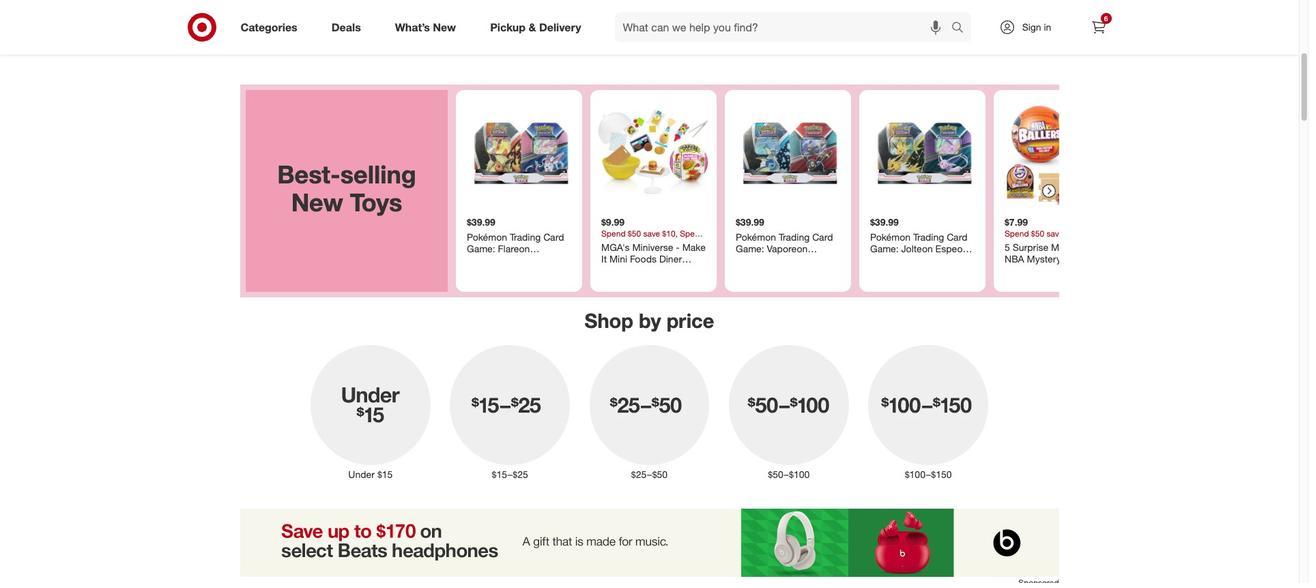 Task type: vqa. For each thing, say whether or not it's contained in the screenshot.
$7.00 reg $10.00 Sale save $ 3.00 ( 30 % off )
no



Task type: locate. For each thing, give the bounding box(es) containing it.
by
[[639, 308, 661, 333]]

years right 14+
[[996, 21, 1019, 33]]

what's new link
[[383, 12, 473, 42]]

$39.99 inside $39.99 pokémon trading card game: jolteon espeon tin bundle
[[870, 216, 899, 228]]

$50–$100
[[768, 469, 810, 481]]

1 horizontal spatial toys
[[854, 7, 871, 19]]

bundle for flareon
[[524, 255, 554, 266]]

1 bundle from the left
[[524, 255, 554, 266]]

bundle down jolteon
[[886, 255, 916, 266]]

best-
[[277, 159, 340, 189]]

pokémon trading card game: flareon syleveon tin bundle image
[[461, 95, 576, 211]]

pokémon trading card game: vaporeon umbreon tin bundle image
[[730, 95, 845, 211]]

pickup & delivery
[[490, 20, 581, 34]]

pokémon up syleveon
[[467, 231, 507, 242]]

categories
[[241, 20, 297, 34]]

years
[[438, 21, 461, 33], [578, 21, 601, 33], [720, 21, 743, 33], [996, 21, 1019, 33]]

years right "8–10"
[[720, 21, 743, 33]]

shop
[[585, 308, 633, 333]]

card inside $39.99 pokémon trading card game: vaporeon umbreon tin bundle
[[812, 231, 833, 242]]

1 for from the left
[[735, 7, 746, 19]]

tin inside $39.99 pokémon trading card game: jolteon espeon tin bundle
[[870, 255, 883, 266]]

toys for new toys for 14+ years
[[993, 7, 1011, 19]]

for
[[735, 7, 746, 19], [874, 7, 886, 19], [1014, 7, 1025, 19]]

mga's
[[601, 241, 629, 253]]

mystery
[[1027, 253, 1061, 265]]

sign in
[[1022, 21, 1051, 33]]

game: left jolteon
[[870, 243, 898, 254]]

1 horizontal spatial pokémon
[[735, 231, 776, 242]]

1 horizontal spatial card
[[812, 231, 833, 242]]

-
[[676, 241, 679, 253]]

game: up umbreon
[[735, 243, 764, 254]]

for inside new toys for 14+ years
[[1014, 7, 1025, 19]]

figures
[[1025, 265, 1056, 277]]

up to 24 months link
[[231, 0, 371, 34]]

pokémon
[[467, 231, 507, 242], [735, 231, 776, 242], [870, 231, 910, 242]]

1 trading from the left
[[510, 231, 540, 242]]

2 horizontal spatial mini
[[1051, 241, 1069, 253]]

pokémon up jolteon
[[870, 231, 910, 242]]

trading
[[510, 231, 540, 242], [778, 231, 809, 242], [913, 231, 944, 242]]

3 pokémon from the left
[[870, 231, 910, 242]]

under $15 link
[[301, 343, 440, 482]]

deals link
[[320, 12, 378, 42]]

sign in link
[[987, 12, 1073, 42]]

0 horizontal spatial toys
[[714, 7, 732, 19]]

bundle down flareon
[[524, 255, 554, 266]]

$39.99 inside $39.99 pokémon trading card game: vaporeon umbreon tin bundle
[[735, 216, 764, 228]]

3 tin from the left
[[870, 255, 883, 266]]

tin for flareon
[[508, 255, 521, 266]]

carousel region
[[240, 84, 1120, 297]]

3 for from the left
[[1014, 7, 1025, 19]]

pokémon inside $39.99 pokémon trading card game: flareon syleveon tin bundle
[[467, 231, 507, 242]]

up to 24 months
[[266, 21, 336, 33]]

foods
[[630, 253, 656, 265]]

mini
[[1051, 241, 1069, 253], [609, 253, 627, 265], [1004, 265, 1022, 277]]

toys inside new toys for 8–10 years
[[714, 7, 732, 19]]

pokémon up umbreon
[[735, 231, 776, 242]]

3 $39.99 from the left
[[870, 216, 899, 228]]

bundle inside $39.99 pokémon trading card game: flareon syleveon tin bundle
[[524, 255, 554, 266]]

game: for flareon
[[467, 243, 495, 254]]

2 horizontal spatial card
[[946, 231, 967, 242]]

trading inside $39.99 pokémon trading card game: flareon syleveon tin bundle
[[510, 231, 540, 242]]

2 toys from the left
[[854, 7, 871, 19]]

1 game: from the left
[[467, 243, 495, 254]]

$39.99
[[467, 216, 495, 228], [735, 216, 764, 228], [870, 216, 899, 228]]

1 pokémon from the left
[[467, 231, 507, 242]]

toys
[[350, 187, 402, 217]]

2 game: from the left
[[735, 243, 764, 254]]

trading inside $39.99 pokémon trading card game: vaporeon umbreon tin bundle
[[778, 231, 809, 242]]

0 horizontal spatial mini
[[609, 253, 627, 265]]

2 card from the left
[[812, 231, 833, 242]]

bundle inside $39.99 pokémon trading card game: vaporeon umbreon tin bundle
[[794, 255, 824, 266]]

2 horizontal spatial trading
[[913, 231, 944, 242]]

6
[[1104, 14, 1108, 23]]

trading for flareon
[[510, 231, 540, 242]]

card inside $39.99 pokémon trading card game: flareon syleveon tin bundle
[[543, 231, 564, 242]]

1 horizontal spatial mini
[[1004, 265, 1022, 277]]

5 surprise mini brands nba mystery capsule mini figures
[[1004, 241, 1102, 277]]

$39.99 pokémon trading card game: vaporeon umbreon tin bundle
[[735, 216, 833, 266]]

1 $39.99 from the left
[[467, 216, 495, 228]]

2 horizontal spatial for
[[1014, 7, 1025, 19]]

0 horizontal spatial card
[[543, 231, 564, 242]]

pokémon for flareon
[[467, 231, 507, 242]]

3 trading from the left
[[913, 231, 944, 242]]

tin inside $39.99 pokémon trading card game: flareon syleveon tin bundle
[[508, 255, 521, 266]]

0 horizontal spatial tin
[[508, 255, 521, 266]]

$50–$100 link
[[719, 343, 859, 482]]

trading up vaporeon
[[778, 231, 809, 242]]

diner
[[659, 253, 682, 265]]

search button
[[945, 12, 978, 45]]

pokémon inside $39.99 pokémon trading card game: jolteon espeon tin bundle
[[870, 231, 910, 242]]

0 horizontal spatial pokémon
[[467, 231, 507, 242]]

1 tin from the left
[[508, 255, 521, 266]]

card inside $39.99 pokémon trading card game: jolteon espeon tin bundle
[[946, 231, 967, 242]]

espeon
[[935, 243, 968, 254]]

2 horizontal spatial $39.99
[[870, 216, 899, 228]]

$15
[[377, 469, 393, 481]]

$39.99 inside $39.99 pokémon trading card game: flareon syleveon tin bundle
[[467, 216, 495, 228]]

tin for jolteon
[[870, 255, 883, 266]]

bundle
[[524, 255, 554, 266], [794, 255, 824, 266], [886, 255, 916, 266]]

vaporeon
[[767, 243, 807, 254]]

trading up flareon
[[510, 231, 540, 242]]

new
[[692, 7, 712, 19], [832, 7, 851, 19], [971, 7, 991, 19], [433, 20, 456, 34], [291, 187, 343, 217]]

what's
[[395, 20, 430, 34]]

trading for vaporeon
[[778, 231, 809, 242]]

0 horizontal spatial bundle
[[524, 255, 554, 266]]

1 horizontal spatial for
[[874, 7, 886, 19]]

capsule
[[1064, 253, 1099, 265]]

0 horizontal spatial $39.99
[[467, 216, 495, 228]]

1 horizontal spatial game:
[[735, 243, 764, 254]]

2 horizontal spatial tin
[[870, 255, 883, 266]]

tin inside $39.99 pokémon trading card game: vaporeon umbreon tin bundle
[[778, 255, 791, 266]]

24
[[290, 21, 301, 33]]

1 horizontal spatial bundle
[[794, 255, 824, 266]]

game: inside $39.99 pokémon trading card game: flareon syleveon tin bundle
[[467, 243, 495, 254]]

advertisement region
[[240, 509, 1059, 577]]

mini up mystery
[[1051, 241, 1069, 253]]

game: inside $39.99 pokémon trading card game: jolteon espeon tin bundle
[[870, 243, 898, 254]]

series
[[601, 265, 628, 277]]

0 horizontal spatial for
[[735, 7, 746, 19]]

shop by price
[[585, 308, 714, 333]]

flareon
[[498, 243, 530, 254]]

&
[[529, 20, 536, 34]]

umbreon
[[735, 255, 775, 266]]

4 years from the left
[[996, 21, 1019, 33]]

years inside new toys for 8–10 years
[[720, 21, 743, 33]]

pickup
[[490, 20, 526, 34]]

card
[[543, 231, 564, 242], [812, 231, 833, 242], [946, 231, 967, 242]]

0 horizontal spatial game:
[[467, 243, 495, 254]]

toys
[[714, 7, 732, 19], [854, 7, 871, 19], [993, 7, 1011, 19]]

3 game: from the left
[[870, 243, 898, 254]]

What can we help you find? suggestions appear below search field
[[615, 12, 955, 42]]

toys for new toys for
[[854, 7, 871, 19]]

1 card from the left
[[543, 231, 564, 242]]

new inside new toys for 14+ years
[[971, 7, 991, 19]]

2 horizontal spatial toys
[[993, 7, 1011, 19]]

2 trading from the left
[[778, 231, 809, 242]]

bundle down vaporeon
[[794, 255, 824, 266]]

years right 5–7
[[578, 21, 601, 33]]

$39.99 pokémon trading card game: flareon syleveon tin bundle
[[467, 216, 564, 266]]

pokémon inside $39.99 pokémon trading card game: vaporeon umbreon tin bundle
[[735, 231, 776, 242]]

3 years from the left
[[720, 21, 743, 33]]

tin
[[508, 255, 521, 266], [778, 255, 791, 266], [870, 255, 883, 266]]

1 toys from the left
[[714, 7, 732, 19]]

new inside new toys for 8–10 years
[[692, 7, 712, 19]]

selling
[[340, 159, 416, 189]]

trading inside $39.99 pokémon trading card game: jolteon espeon tin bundle
[[913, 231, 944, 242]]

2 pokémon from the left
[[735, 231, 776, 242]]

card for pokémon trading card game: flareon syleveon tin bundle
[[543, 231, 564, 242]]

mini down mga's
[[609, 253, 627, 265]]

2 bundle from the left
[[794, 255, 824, 266]]

2 for from the left
[[874, 7, 886, 19]]

game: inside $39.99 pokémon trading card game: vaporeon umbreon tin bundle
[[735, 243, 764, 254]]

toys inside new toys for 14+ years
[[993, 7, 1011, 19]]

mini down nba
[[1004, 265, 1022, 277]]

years right 2–4
[[438, 21, 461, 33]]

2 $39.99 from the left
[[735, 216, 764, 228]]

$100–$150 link
[[859, 343, 998, 482]]

3 bundle from the left
[[886, 255, 916, 266]]

3 toys from the left
[[993, 7, 1011, 19]]

2 horizontal spatial game:
[[870, 243, 898, 254]]

1 horizontal spatial $39.99
[[735, 216, 764, 228]]

1 horizontal spatial trading
[[778, 231, 809, 242]]

bundle inside $39.99 pokémon trading card game: jolteon espeon tin bundle
[[886, 255, 916, 266]]

game:
[[467, 243, 495, 254], [735, 243, 764, 254], [870, 243, 898, 254]]

$100–$150
[[905, 469, 952, 481]]

$39.99 for $39.99 pokémon trading card game: vaporeon umbreon tin bundle
[[735, 216, 764, 228]]

2 tin from the left
[[778, 255, 791, 266]]

game: up syleveon
[[467, 243, 495, 254]]

2 horizontal spatial bundle
[[886, 255, 916, 266]]

pokémon for jolteon
[[870, 231, 910, 242]]

2 years from the left
[[578, 21, 601, 33]]

$39.99 for $39.99 pokémon trading card game: flareon syleveon tin bundle
[[467, 216, 495, 228]]

trading up jolteon
[[913, 231, 944, 242]]

3 card from the left
[[946, 231, 967, 242]]

2 horizontal spatial pokémon
[[870, 231, 910, 242]]

for inside new toys for 8–10 years
[[735, 7, 746, 19]]

1 horizontal spatial tin
[[778, 255, 791, 266]]

14+
[[977, 21, 994, 33]]

what's new
[[395, 20, 456, 34]]

months
[[304, 21, 336, 33]]

trading for jolteon
[[913, 231, 944, 242]]

surprise
[[1012, 241, 1048, 253]]

it
[[601, 253, 606, 265]]

$25–$50 link
[[580, 343, 719, 482]]

brands
[[1071, 241, 1102, 253]]

0 horizontal spatial trading
[[510, 231, 540, 242]]

up
[[266, 21, 277, 33]]



Task type: describe. For each thing, give the bounding box(es) containing it.
new toys for
[[832, 7, 886, 19]]

mga's miniverse - make it mini foods diner series 3
[[601, 241, 705, 277]]

bundle for vaporeon
[[794, 255, 824, 266]]

new inside best-selling new toys
[[291, 187, 343, 217]]

game: for jolteon
[[870, 243, 898, 254]]

mini inside mga's miniverse - make it mini foods diner series 3
[[609, 253, 627, 265]]

2–4 years
[[419, 21, 461, 33]]

1 years from the left
[[438, 21, 461, 33]]

best-selling new toys
[[277, 159, 416, 217]]

game: for vaporeon
[[735, 243, 764, 254]]

8–10
[[696, 21, 717, 33]]

$9.99
[[601, 216, 624, 228]]

under
[[348, 469, 375, 481]]

new for new toys for 14+ years
[[971, 7, 991, 19]]

search
[[945, 22, 978, 35]]

sign
[[1022, 21, 1041, 33]]

to
[[279, 21, 288, 33]]

make
[[682, 241, 705, 253]]

new toys for link
[[789, 0, 928, 34]]

for for new toys for 14+ years
[[1014, 7, 1025, 19]]

new for new toys for 8–10 years
[[692, 7, 712, 19]]

$15–$25 link
[[440, 343, 580, 482]]

new toys for 14+ years
[[971, 7, 1025, 33]]

jolteon
[[901, 243, 933, 254]]

5–7 years link
[[510, 0, 649, 34]]

bundle for jolteon
[[886, 255, 916, 266]]

card for pokémon trading card game: vaporeon umbreon tin bundle
[[812, 231, 833, 242]]

6 link
[[1084, 12, 1114, 42]]

pokémon for vaporeon
[[735, 231, 776, 242]]

$39.99 pokémon trading card game: jolteon espeon tin bundle
[[870, 216, 968, 266]]

$39.99 for $39.99 pokémon trading card game: jolteon espeon tin bundle
[[870, 216, 899, 228]]

pokémon trading card game: jolteon espeon tin bundle image
[[864, 95, 980, 211]]

$7.99
[[1004, 216, 1028, 228]]

delivery
[[539, 20, 581, 34]]

3
[[631, 265, 636, 277]]

deals
[[332, 20, 361, 34]]

under $15
[[348, 469, 393, 481]]

$15–$25
[[492, 469, 528, 481]]

new toys for 8–10 years
[[692, 7, 746, 33]]

5–7 years
[[559, 21, 601, 33]]

miniverse
[[632, 241, 673, 253]]

pickup & delivery link
[[479, 12, 598, 42]]

tin for vaporeon
[[778, 255, 791, 266]]

nba
[[1004, 253, 1024, 265]]

2–4
[[419, 21, 436, 33]]

mga's miniverse - make it mini foods diner series 3 image
[[596, 95, 711, 211]]

new for new toys for
[[832, 7, 851, 19]]

price
[[667, 308, 714, 333]]

card for pokémon trading card game: jolteon espeon tin bundle
[[946, 231, 967, 242]]

for for new toys for
[[874, 7, 886, 19]]

5
[[1004, 241, 1010, 253]]

categories link
[[229, 12, 314, 42]]

2–4 years link
[[371, 0, 510, 34]]

in
[[1044, 21, 1051, 33]]

syleveon
[[467, 255, 505, 266]]

5–7
[[559, 21, 575, 33]]

for for new toys for 8–10 years
[[735, 7, 746, 19]]

toys for new toys for 8–10 years
[[714, 7, 732, 19]]

5 surprise mini brands nba mystery capsule mini figures image
[[999, 95, 1114, 211]]

$25–$50
[[631, 469, 668, 481]]

years inside new toys for 14+ years
[[996, 21, 1019, 33]]



